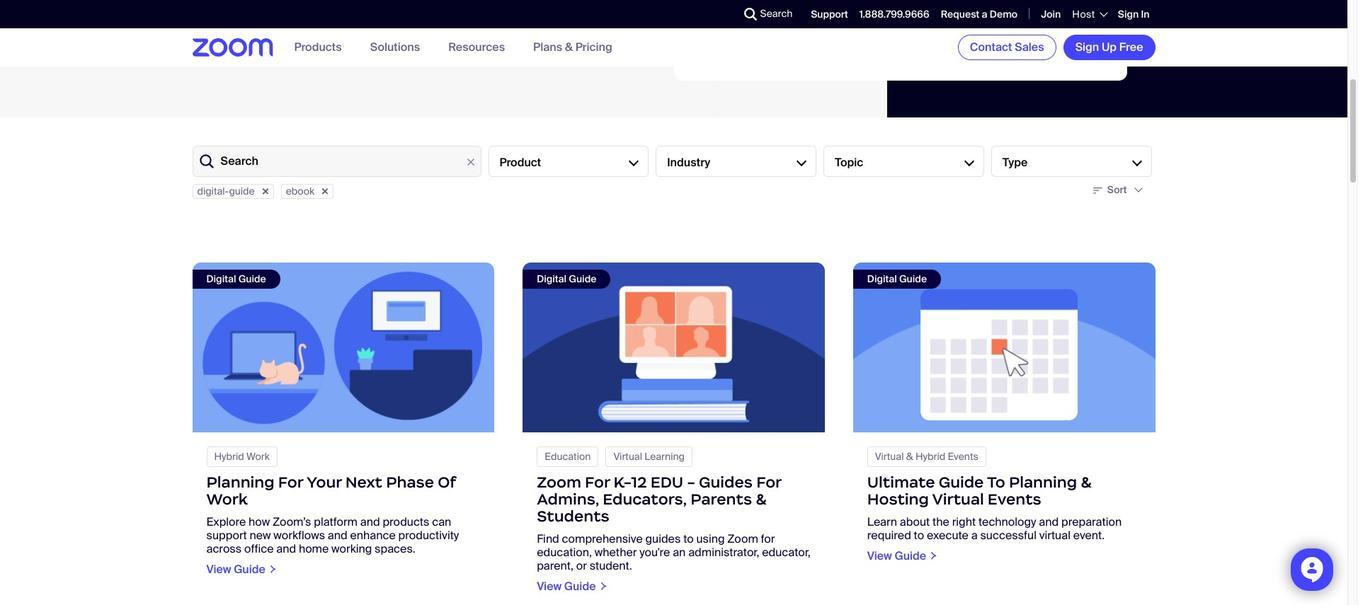 Task type: vqa. For each thing, say whether or not it's contained in the screenshot.
2nd Planning from the left
yes



Task type: describe. For each thing, give the bounding box(es) containing it.
to for ultimate guide to planning & hosting virtual events
[[914, 528, 925, 543]]

digital for ultimate
[[868, 273, 897, 285]]

& right plans
[[565, 40, 573, 55]]

0 horizontal spatial our
[[751, 17, 768, 31]]

parent,
[[537, 559, 574, 574]]

ebook button
[[281, 184, 334, 199]]

clear search image
[[463, 154, 479, 170]]

calendar image
[[854, 263, 1156, 433]]

join
[[1041, 8, 1061, 20]]

planning inside ultimate guide to planning & hosting virtual events learn about the right technology and preparation required to execute a successful virtual event. view guide
[[1009, 473, 1078, 492]]

ways
[[1080, 3, 1106, 18]]

phase
[[386, 473, 434, 492]]

home office illustration image
[[192, 263, 495, 433]]

edu
[[651, 473, 684, 492]]

ultimate
[[868, 473, 936, 492]]

platform
[[314, 515, 358, 530]]

for for your
[[278, 473, 303, 492]]

for inside dive into this collection of articles from harvard business review to get insights for reassessing, recalibrating, and reinventing our relationships with work in ways that benefit our own lives but also our companies, employees, and society as a whole
[[688, 3, 702, 18]]

digital guide for ultimate
[[868, 273, 927, 285]]

whether
[[595, 545, 637, 560]]

1 vertical spatial search
[[221, 154, 258, 169]]

comprehensive
[[562, 532, 643, 547]]

preparation
[[1062, 515, 1122, 530]]

support link
[[811, 8, 849, 20]]

host button
[[1073, 8, 1107, 21]]

to
[[987, 473, 1006, 492]]

to inside dive into this collection of articles from harvard business review to get insights for reassessing, recalibrating, and reinventing our relationships with work in ways that benefit our own lives but also our companies, employees, and society as a whole
[[1027, 0, 1037, 5]]

up
[[1102, 40, 1117, 55]]

dive into this collection of articles from harvard business review to get insights for reassessing, recalibrating, and reinventing our relationships with work in ways that benefit our own lives but also our companies, employees, and society as a whole
[[688, 0, 1106, 45]]

1 horizontal spatial a
[[982, 8, 988, 20]]

1 horizontal spatial our
[[864, 17, 881, 31]]

request a demo link
[[941, 8, 1018, 20]]

& inside ultimate guide to planning & hosting virtual events learn about the right technology and preparation required to execute a successful virtual event. view guide
[[1081, 473, 1092, 492]]

society
[[1033, 17, 1070, 31]]

search image
[[744, 8, 757, 21]]

type
[[1003, 155, 1028, 170]]

and up sales
[[1010, 17, 1030, 31]]

work
[[1041, 3, 1065, 18]]

office
[[244, 542, 274, 557]]

virtual
[[1040, 528, 1071, 543]]

collection
[[758, 0, 809, 5]]

sales
[[1015, 40, 1045, 55]]

lives
[[794, 17, 818, 31]]

0 vertical spatial search
[[761, 7, 793, 20]]

view inside ultimate guide to planning & hosting virtual events learn about the right technology and preparation required to execute a successful virtual event. view guide
[[868, 549, 892, 564]]

plans & pricing link
[[534, 40, 613, 55]]

of
[[811, 0, 822, 5]]

0 vertical spatial work
[[247, 450, 270, 463]]

employees,
[[948, 17, 1008, 31]]

to for zoom for k-12 edu - guides for admins, educators, parents & students
[[684, 532, 694, 547]]

zoom logo image
[[192, 38, 273, 57]]

that
[[688, 17, 709, 31]]

ebook
[[286, 185, 315, 198]]

dive
[[688, 0, 711, 5]]

across
[[207, 542, 242, 557]]

learning
[[645, 450, 685, 463]]

digital-guide button
[[192, 184, 274, 199]]

sign up free link
[[1064, 35, 1156, 60]]

productivity
[[399, 528, 459, 543]]

support
[[811, 8, 849, 20]]

topic
[[835, 155, 864, 170]]

demo
[[990, 8, 1018, 20]]

join link
[[1041, 8, 1061, 20]]

3 for from the left
[[757, 473, 782, 492]]

from
[[865, 0, 890, 5]]

zoom for k-12 edu - guides for admins, educators, parents & students find comprehensive guides to using zoom for education, whether you're an administrator, educator, parent, or student. view guide
[[537, 473, 811, 594]]

& up ultimate in the right of the page
[[907, 450, 914, 463]]

request
[[941, 8, 980, 20]]

you're
[[640, 545, 670, 560]]

students
[[537, 507, 610, 526]]

using
[[697, 532, 725, 547]]

virtual & hybrid events
[[875, 450, 979, 463]]

required
[[868, 528, 912, 543]]

parents
[[691, 490, 752, 509]]

hybrid work
[[214, 450, 270, 463]]

resources button
[[449, 40, 505, 55]]

illustration of a monitor on top of books image
[[523, 263, 825, 433]]

view inside planning for your next phase of work explore how zoom's platform and products can support new workflows and enhance productivity across office and home working spaces. view guide
[[207, 562, 231, 577]]

type button
[[992, 146, 1152, 177]]

administrator,
[[689, 545, 760, 560]]

product button
[[488, 146, 649, 177]]

digital guide for zoom
[[537, 273, 597, 285]]

guides
[[646, 532, 681, 547]]

your
[[307, 473, 342, 492]]

sign for sign in
[[1118, 8, 1139, 20]]

a inside dive into this collection of articles from harvard business review to get insights for reassessing, recalibrating, and reinventing our relationships with work in ways that benefit our own lives but also our companies, employees, and society as a whole
[[1088, 17, 1094, 31]]

digital guide for planning
[[207, 273, 266, 285]]

benefit
[[711, 17, 748, 31]]

companies,
[[884, 17, 945, 31]]

resources
[[449, 40, 505, 55]]

2 horizontal spatial our
[[927, 3, 945, 18]]

right
[[953, 515, 976, 530]]

an
[[673, 545, 686, 560]]

support
[[207, 528, 247, 543]]

in
[[1068, 3, 1077, 18]]

of
[[438, 473, 456, 492]]

view inside zoom for k-12 edu - guides for admins, educators, parents & students find comprehensive guides to using zoom for education, whether you're an administrator, educator, parent, or student. view guide
[[537, 579, 562, 594]]

next
[[346, 473, 383, 492]]

plans & pricing
[[534, 40, 613, 55]]

for inside zoom for k-12 edu - guides for admins, educators, parents & students find comprehensive guides to using zoom for education, whether you're an administrator, educator, parent, or student. view guide
[[761, 532, 775, 547]]

products
[[383, 515, 430, 530]]

successful
[[981, 528, 1037, 543]]



Task type: locate. For each thing, give the bounding box(es) containing it.
explore
[[207, 515, 246, 530]]

search image
[[744, 8, 757, 21]]

student.
[[590, 559, 632, 574]]

sort button
[[1090, 178, 1149, 202]]

1 horizontal spatial zoom
[[728, 532, 759, 547]]

to
[[1027, 0, 1037, 5], [914, 528, 925, 543], [684, 532, 694, 547]]

virtual inside ultimate guide to planning & hosting virtual events learn about the right technology and preparation required to execute a successful virtual event. view guide
[[933, 490, 985, 509]]

2 horizontal spatial to
[[1027, 0, 1037, 5]]

and left from
[[844, 3, 864, 18]]

guides
[[699, 473, 753, 492]]

1.888.799.9666
[[860, 8, 930, 20]]

our right the also
[[864, 17, 881, 31]]

2 horizontal spatial a
[[1088, 17, 1094, 31]]

our right reinventing
[[927, 3, 945, 18]]

for left k-
[[585, 473, 610, 492]]

work up "how"
[[247, 450, 270, 463]]

new
[[250, 528, 271, 543]]

events
[[948, 450, 979, 463], [988, 490, 1042, 509]]

education
[[545, 450, 591, 463]]

for inside planning for your next phase of work explore how zoom's platform and products can support new workflows and enhance productivity across office and home working spaces. view guide
[[278, 473, 303, 492]]

the
[[933, 515, 950, 530]]

2 horizontal spatial digital guide
[[868, 273, 927, 285]]

industry button
[[656, 146, 817, 177]]

or
[[576, 559, 587, 574]]

2 horizontal spatial view
[[868, 549, 892, 564]]

0 horizontal spatial to
[[684, 532, 694, 547]]

virtual for virtual & hybrid events
[[875, 450, 904, 463]]

planning right to
[[1009, 473, 1078, 492]]

execute
[[927, 528, 969, 543]]

to inside ultimate guide to planning & hosting virtual events learn about the right technology and preparation required to execute a successful virtual event. view guide
[[914, 528, 925, 543]]

1 vertical spatial work
[[207, 490, 248, 509]]

sign
[[1118, 8, 1139, 20], [1076, 40, 1100, 55]]

view down required
[[868, 549, 892, 564]]

products
[[294, 40, 342, 55]]

solutions button
[[370, 40, 420, 55]]

view down parent,
[[537, 579, 562, 594]]

whole
[[688, 30, 719, 45]]

educators,
[[603, 490, 687, 509]]

to inside zoom for k-12 edu - guides for admins, educators, parents & students find comprehensive guides to using zoom for education, whether you're an administrator, educator, parent, or student. view guide
[[684, 532, 694, 547]]

events up right on the right
[[948, 450, 979, 463]]

1 for from the left
[[278, 473, 303, 492]]

virtual up right on the right
[[933, 490, 985, 509]]

hybrid up the explore
[[214, 450, 244, 463]]

0 vertical spatial sign
[[1118, 8, 1139, 20]]

virtual learning
[[614, 450, 685, 463]]

2 horizontal spatial digital
[[868, 273, 897, 285]]

articles
[[824, 0, 863, 5]]

review
[[987, 0, 1024, 5]]

educator,
[[762, 545, 811, 560]]

hybrid up ultimate in the right of the page
[[916, 450, 946, 463]]

sign in
[[1118, 8, 1150, 20]]

this
[[736, 0, 755, 5]]

1 horizontal spatial sign
[[1118, 8, 1139, 20]]

planning inside planning for your next phase of work explore how zoom's platform and products can support new workflows and enhance productivity across office and home working spaces. view guide
[[207, 473, 275, 492]]

1 digital from the left
[[207, 273, 236, 285]]

pricing
[[576, 40, 613, 55]]

and right technology
[[1039, 515, 1059, 530]]

1 horizontal spatial events
[[988, 490, 1042, 509]]

as
[[1073, 17, 1085, 31]]

0 horizontal spatial virtual
[[614, 450, 643, 463]]

Search text field
[[192, 146, 481, 177]]

guide inside planning for your next phase of work explore how zoom's platform and products can support new workflows and enhance productivity across office and home working spaces. view guide
[[234, 562, 266, 577]]

a right the as
[[1088, 17, 1094, 31]]

planning
[[207, 473, 275, 492], [1009, 473, 1078, 492]]

products button
[[294, 40, 342, 55]]

0 horizontal spatial planning
[[207, 473, 275, 492]]

and right office
[[276, 542, 296, 557]]

1 horizontal spatial hybrid
[[916, 450, 946, 463]]

2 digital guide from the left
[[537, 273, 597, 285]]

events up technology
[[988, 490, 1042, 509]]

contact sales
[[970, 40, 1045, 55]]

reassessing,
[[705, 3, 771, 18]]

view down across
[[207, 562, 231, 577]]

2 planning from the left
[[1009, 473, 1078, 492]]

sign left the up
[[1076, 40, 1100, 55]]

to left using
[[684, 532, 694, 547]]

for left your
[[278, 473, 303, 492]]

0 horizontal spatial sign
[[1076, 40, 1100, 55]]

-
[[687, 473, 696, 492]]

& right guides
[[756, 490, 767, 509]]

for right guides
[[757, 473, 782, 492]]

sort
[[1108, 183, 1127, 196]]

home
[[299, 542, 329, 557]]

harvard
[[892, 0, 934, 5]]

search up the 'guide'
[[221, 154, 258, 169]]

1 vertical spatial zoom
[[728, 532, 759, 547]]

working
[[332, 542, 372, 557]]

about
[[900, 515, 930, 530]]

work
[[247, 450, 270, 463], [207, 490, 248, 509]]

insights
[[1059, 0, 1100, 5]]

zoom down education
[[537, 473, 582, 492]]

virtual up k-
[[614, 450, 643, 463]]

for
[[688, 3, 702, 18], [761, 532, 775, 547]]

1 vertical spatial sign
[[1076, 40, 1100, 55]]

virtual for virtual learning
[[614, 450, 643, 463]]

sign left in
[[1118, 8, 1139, 20]]

sign in link
[[1118, 8, 1150, 20]]

0 horizontal spatial for
[[278, 473, 303, 492]]

2 digital from the left
[[537, 273, 567, 285]]

k-
[[614, 473, 631, 492]]

& inside zoom for k-12 edu - guides for admins, educators, parents & students find comprehensive guides to using zoom for education, whether you're an administrator, educator, parent, or student. view guide
[[756, 490, 767, 509]]

1 horizontal spatial digital
[[537, 273, 567, 285]]

contact
[[970, 40, 1013, 55]]

zoom
[[537, 473, 582, 492], [728, 532, 759, 547]]

1 vertical spatial events
[[988, 490, 1042, 509]]

our
[[927, 3, 945, 18], [751, 17, 768, 31], [864, 17, 881, 31]]

view
[[868, 549, 892, 564], [207, 562, 231, 577], [537, 579, 562, 594]]

to left get
[[1027, 0, 1037, 5]]

events inside ultimate guide to planning & hosting virtual events learn about the right technology and preparation required to execute a successful virtual event. view guide
[[988, 490, 1042, 509]]

2 horizontal spatial virtual
[[933, 490, 985, 509]]

a left demo
[[982, 8, 988, 20]]

education,
[[537, 545, 592, 560]]

0 horizontal spatial a
[[972, 528, 978, 543]]

guide
[[238, 273, 266, 285], [569, 273, 597, 285], [900, 273, 927, 285], [939, 473, 984, 492], [895, 549, 927, 564], [234, 562, 266, 577], [565, 579, 596, 594]]

a inside ultimate guide to planning & hosting virtual events learn about the right technology and preparation required to execute a successful virtual event. view guide
[[972, 528, 978, 543]]

0 horizontal spatial view
[[207, 562, 231, 577]]

& up preparation
[[1081, 473, 1092, 492]]

virtual up ultimate in the right of the page
[[875, 450, 904, 463]]

None search field
[[692, 3, 748, 26]]

0 horizontal spatial for
[[688, 3, 702, 18]]

for for k-
[[585, 473, 610, 492]]

and up working
[[360, 515, 380, 530]]

0 vertical spatial events
[[948, 450, 979, 463]]

into
[[714, 0, 733, 5]]

and left enhance
[[328, 528, 348, 543]]

digital-
[[197, 185, 229, 198]]

search down collection
[[761, 7, 793, 20]]

1 vertical spatial for
[[761, 532, 775, 547]]

reinventing
[[867, 3, 925, 18]]

to left the
[[914, 528, 925, 543]]

guide inside zoom for k-12 edu - guides for admins, educators, parents & students find comprehensive guides to using zoom for education, whether you're an administrator, educator, parent, or student. view guide
[[565, 579, 596, 594]]

2 hybrid from the left
[[916, 450, 946, 463]]

enhance
[[350, 528, 396, 543]]

and
[[844, 3, 864, 18], [1010, 17, 1030, 31], [360, 515, 380, 530], [1039, 515, 1059, 530], [328, 528, 348, 543], [276, 542, 296, 557]]

1 horizontal spatial digital guide
[[537, 273, 597, 285]]

relationships
[[947, 3, 1014, 18]]

2 horizontal spatial for
[[757, 473, 782, 492]]

for right administrator,
[[761, 532, 775, 547]]

how
[[249, 515, 270, 530]]

2 for from the left
[[585, 473, 610, 492]]

for up whole
[[688, 3, 702, 18]]

work up the explore
[[207, 490, 248, 509]]

own
[[770, 17, 792, 31]]

12
[[631, 473, 647, 492]]

planning for your next phase of work explore how zoom's platform and products can support new workflows and enhance productivity across office and home working spaces. view guide
[[207, 473, 459, 577]]

0 horizontal spatial digital guide
[[207, 273, 266, 285]]

sign for sign up free
[[1076, 40, 1100, 55]]

0 horizontal spatial hybrid
[[214, 450, 244, 463]]

0 horizontal spatial zoom
[[537, 473, 582, 492]]

and inside ultimate guide to planning & hosting virtual events learn about the right technology and preparation required to execute a successful virtual event. view guide
[[1039, 515, 1059, 530]]

0 vertical spatial for
[[688, 3, 702, 18]]

contact sales link
[[958, 35, 1057, 60]]

solutions
[[370, 40, 420, 55]]

1 horizontal spatial for
[[585, 473, 610, 492]]

but
[[820, 17, 837, 31]]

1 horizontal spatial planning
[[1009, 473, 1078, 492]]

1 planning from the left
[[207, 473, 275, 492]]

sign inside sign up free link
[[1076, 40, 1100, 55]]

0 horizontal spatial search
[[221, 154, 258, 169]]

hosting
[[868, 490, 929, 509]]

get
[[1040, 0, 1057, 5]]

3 digital from the left
[[868, 273, 897, 285]]

digital for planning
[[207, 273, 236, 285]]

with
[[1017, 3, 1038, 18]]

industry
[[668, 155, 711, 170]]

0 horizontal spatial digital
[[207, 273, 236, 285]]

1 horizontal spatial for
[[761, 532, 775, 547]]

1 digital guide from the left
[[207, 273, 266, 285]]

work inside planning for your next phase of work explore how zoom's platform and products can support new workflows and enhance productivity across office and home working spaces. view guide
[[207, 490, 248, 509]]

digital for zoom
[[537, 273, 567, 285]]

0 vertical spatial zoom
[[537, 473, 582, 492]]

request a demo
[[941, 8, 1018, 20]]

1 horizontal spatial virtual
[[875, 450, 904, 463]]

our left own
[[751, 17, 768, 31]]

topic button
[[824, 146, 985, 177]]

zoom right using
[[728, 532, 759, 547]]

admins,
[[537, 490, 599, 509]]

3 digital guide from the left
[[868, 273, 927, 285]]

1 horizontal spatial search
[[761, 7, 793, 20]]

sign up free
[[1076, 40, 1144, 55]]

1 horizontal spatial view
[[537, 579, 562, 594]]

planning down hybrid work
[[207, 473, 275, 492]]

1 horizontal spatial to
[[914, 528, 925, 543]]

zoom's
[[273, 515, 311, 530]]

guide
[[229, 185, 255, 198]]

a right execute
[[972, 528, 978, 543]]

digital-guide
[[197, 185, 255, 198]]

0 horizontal spatial events
[[948, 450, 979, 463]]

1 hybrid from the left
[[214, 450, 244, 463]]

digital guide
[[207, 273, 266, 285], [537, 273, 597, 285], [868, 273, 927, 285]]



